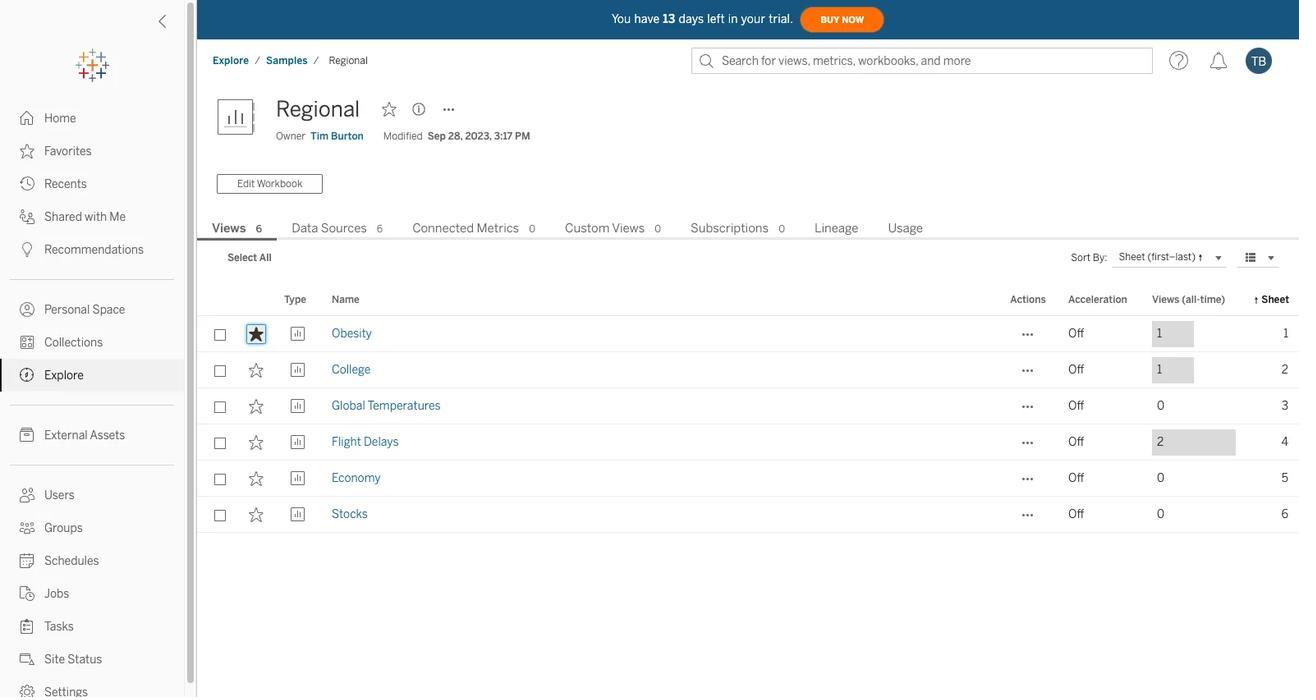 Task type: vqa. For each thing, say whether or not it's contained in the screenshot.


Task type: locate. For each thing, give the bounding box(es) containing it.
7 by text only_f5he34f image from the top
[[20, 652, 35, 667]]

row group
[[197, 316, 1300, 533]]

0 vertical spatial sheet
[[1119, 251, 1146, 263]]

0 horizontal spatial explore link
[[0, 359, 184, 392]]

stocks
[[332, 508, 368, 522]]

6
[[256, 223, 262, 235], [377, 223, 383, 235], [1282, 508, 1289, 522]]

by text only_f5he34f image for favorites
[[20, 144, 35, 159]]

data
[[292, 221, 318, 236]]

2 by text only_f5he34f image from the top
[[20, 242, 35, 257]]

(first–last)
[[1148, 251, 1196, 263]]

time)
[[1201, 294, 1226, 306]]

0 vertical spatial view image
[[290, 435, 305, 450]]

edit workbook
[[237, 178, 303, 190]]

view image left stocks link
[[290, 508, 305, 522]]

0 horizontal spatial 6
[[256, 223, 262, 235]]

row containing economy
[[197, 461, 1300, 497]]

views for views
[[212, 221, 246, 236]]

0 vertical spatial explore
[[213, 55, 249, 67]]

2
[[1282, 363, 1289, 377], [1158, 435, 1164, 449]]

by text only_f5he34f image left the home
[[20, 111, 35, 126]]

sources
[[321, 221, 367, 236]]

5 off from the top
[[1069, 472, 1085, 485]]

8 by text only_f5he34f image from the top
[[20, 619, 35, 634]]

by text only_f5he34f image for explore
[[20, 368, 35, 383]]

connected metrics
[[413, 221, 519, 236]]

2 row from the top
[[197, 352, 1300, 389]]

by text only_f5he34f image inside 'favorites' link
[[20, 144, 35, 159]]

views for views (all-time)
[[1153, 294, 1180, 306]]

by text only_f5he34f image for jobs
[[20, 587, 35, 601]]

0 horizontal spatial sheet
[[1119, 251, 1146, 263]]

you have 13 days left in your trial.
[[612, 12, 794, 26]]

sheet right by:
[[1119, 251, 1146, 263]]

views left (all-
[[1153, 294, 1180, 306]]

1 vertical spatial explore
[[44, 369, 84, 383]]

by text only_f5he34f image inside home link
[[20, 111, 35, 126]]

by text only_f5he34f image for personal space
[[20, 302, 35, 317]]

4 by text only_f5he34f image from the top
[[20, 302, 35, 317]]

external assets link
[[0, 419, 184, 452]]

by text only_f5he34f image left the groups on the left bottom
[[20, 521, 35, 536]]

by text only_f5he34f image left 'tasks'
[[20, 619, 35, 634]]

2 horizontal spatial 6
[[1282, 508, 1289, 522]]

view image for economy
[[290, 472, 305, 486]]

regional up tim
[[276, 96, 360, 122]]

row
[[197, 316, 1300, 352], [197, 352, 1300, 389], [197, 389, 1300, 425], [197, 425, 1300, 461], [197, 461, 1300, 497], [197, 497, 1300, 533]]

3 off from the top
[[1069, 399, 1085, 413]]

view image left flight
[[290, 435, 305, 450]]

regional main content
[[197, 82, 1300, 697]]

recents link
[[0, 168, 184, 200]]

off
[[1069, 327, 1085, 341], [1069, 363, 1085, 377], [1069, 399, 1085, 413], [1069, 435, 1085, 449], [1069, 472, 1085, 485], [1069, 508, 1085, 522]]

by text only_f5he34f image left jobs
[[20, 587, 35, 601]]

assets
[[90, 429, 125, 443]]

recents
[[44, 177, 87, 191]]

4 row from the top
[[197, 425, 1300, 461]]

burton
[[331, 131, 364, 142]]

by text only_f5he34f image inside the collections link
[[20, 335, 35, 350]]

metrics
[[477, 221, 519, 236]]

/ right samples link
[[314, 55, 319, 67]]

by text only_f5he34f image inside site status link
[[20, 652, 35, 667]]

28,
[[448, 131, 463, 142]]

by text only_f5he34f image inside recommendations link
[[20, 242, 35, 257]]

views right custom
[[612, 221, 645, 236]]

collections
[[44, 336, 103, 350]]

data sources
[[292, 221, 367, 236]]

views up select
[[212, 221, 246, 236]]

/ left samples link
[[255, 55, 260, 67]]

1 horizontal spatial 2
[[1282, 363, 1289, 377]]

by text only_f5he34f image inside schedules link
[[20, 554, 35, 569]]

explore inside main navigation. press the up and down arrow keys to access links. element
[[44, 369, 84, 383]]

users
[[44, 489, 75, 503]]

6 off from the top
[[1069, 508, 1085, 522]]

select
[[228, 252, 257, 264]]

6 down 5
[[1282, 508, 1289, 522]]

Search for views, metrics, workbooks, and more text field
[[692, 48, 1153, 74]]

by text only_f5he34f image left recents
[[20, 177, 35, 191]]

by text only_f5he34f image left collections
[[20, 335, 35, 350]]

by text only_f5he34f image left "external"
[[20, 428, 35, 443]]

by text only_f5he34f image inside shared with me link
[[20, 209, 35, 224]]

sheet inside dropdown button
[[1119, 251, 1146, 263]]

3 view image from the top
[[290, 399, 305, 414]]

pm
[[515, 131, 531, 142]]

0 horizontal spatial /
[[255, 55, 260, 67]]

0 vertical spatial explore link
[[212, 54, 250, 67]]

1 view image from the top
[[290, 435, 305, 450]]

1 by text only_f5he34f image from the top
[[20, 111, 35, 126]]

6 row from the top
[[197, 497, 1300, 533]]

regional
[[329, 55, 368, 67], [276, 96, 360, 122]]

1 by text only_f5he34f image from the top
[[20, 177, 35, 191]]

by text only_f5he34f image inside jobs "link"
[[20, 587, 35, 601]]

5 row from the top
[[197, 461, 1300, 497]]

explore left samples link
[[213, 55, 249, 67]]

by text only_f5he34f image left personal
[[20, 302, 35, 317]]

1 horizontal spatial sheet
[[1262, 294, 1290, 306]]

1 horizontal spatial 6
[[377, 223, 383, 235]]

1 view image from the top
[[290, 327, 305, 342]]

6 inside grid
[[1282, 508, 1289, 522]]

2 view image from the top
[[290, 363, 305, 378]]

explore link left samples link
[[212, 54, 250, 67]]

6 by text only_f5he34f image from the top
[[20, 554, 35, 569]]

explore link down collections
[[0, 359, 184, 392]]

by text only_f5he34f image down site status link
[[20, 685, 35, 697]]

3 row from the top
[[197, 389, 1300, 425]]

by text only_f5he34f image inside the external assets link
[[20, 428, 35, 443]]

views
[[212, 221, 246, 236], [612, 221, 645, 236], [1153, 294, 1180, 306]]

3 by text only_f5he34f image from the top
[[20, 335, 35, 350]]

by text only_f5he34f image inside personal space link
[[20, 302, 35, 317]]

obesity link
[[332, 316, 372, 352]]

1 row from the top
[[197, 316, 1300, 352]]

by text only_f5he34f image inside 'tasks' link
[[20, 619, 35, 634]]

me
[[110, 210, 126, 224]]

2 by text only_f5he34f image from the top
[[20, 144, 35, 159]]

1 off from the top
[[1069, 327, 1085, 341]]

site
[[44, 653, 65, 667]]

stocks link
[[332, 497, 368, 533]]

by text only_f5he34f image left recommendations
[[20, 242, 35, 257]]

by text only_f5he34f image
[[20, 111, 35, 126], [20, 144, 35, 159], [20, 209, 35, 224], [20, 302, 35, 317], [20, 428, 35, 443], [20, 554, 35, 569], [20, 587, 35, 601], [20, 619, 35, 634], [20, 685, 35, 697]]

sheet for sheet (first–last)
[[1119, 251, 1146, 263]]

4 off from the top
[[1069, 435, 1085, 449]]

samples
[[266, 55, 308, 67]]

now
[[842, 14, 864, 25]]

1 vertical spatial explore link
[[0, 359, 184, 392]]

grid containing obesity
[[197, 285, 1300, 697]]

connected
[[413, 221, 474, 236]]

explore down collections
[[44, 369, 84, 383]]

by text only_f5he34f image left schedules
[[20, 554, 35, 569]]

0 horizontal spatial views
[[212, 221, 246, 236]]

sheet inside grid
[[1262, 294, 1290, 306]]

6 by text only_f5he34f image from the top
[[20, 521, 35, 536]]

3 by text only_f5he34f image from the top
[[20, 209, 35, 224]]

navigation panel element
[[0, 49, 184, 697]]

grid
[[197, 285, 1300, 697]]

/
[[255, 55, 260, 67], [314, 55, 319, 67]]

you
[[612, 12, 631, 26]]

row containing global temperatures
[[197, 389, 1300, 425]]

sheet for sheet
[[1262, 294, 1290, 306]]

row containing flight delays
[[197, 425, 1300, 461]]

subscriptions
[[691, 221, 769, 236]]

space
[[92, 303, 125, 317]]

by text only_f5he34f image left shared
[[20, 209, 35, 224]]

views (all-time)
[[1153, 294, 1226, 306]]

view image left college link
[[290, 363, 305, 378]]

by text only_f5he34f image inside users link
[[20, 488, 35, 503]]

1 vertical spatial view image
[[290, 508, 305, 522]]

view image
[[290, 435, 305, 450], [290, 508, 305, 522]]

6 up all
[[256, 223, 262, 235]]

view image left global
[[290, 399, 305, 414]]

modified
[[383, 131, 423, 142]]

4 by text only_f5he34f image from the top
[[20, 368, 35, 383]]

by text only_f5he34f image inside recents link
[[20, 177, 35, 191]]

view image
[[290, 327, 305, 342], [290, 363, 305, 378], [290, 399, 305, 414], [290, 472, 305, 486]]

tim burton link
[[311, 129, 364, 144]]

have
[[635, 12, 660, 26]]

with
[[85, 210, 107, 224]]

owner
[[276, 131, 306, 142]]

custom views
[[565, 221, 645, 236]]

actions
[[1011, 294, 1046, 306]]

1 horizontal spatial explore link
[[212, 54, 250, 67]]

view image for obesity
[[290, 327, 305, 342]]

2 horizontal spatial views
[[1153, 294, 1180, 306]]

by text only_f5he34f image left users
[[20, 488, 35, 503]]

0 horizontal spatial 2
[[1158, 435, 1164, 449]]

by text only_f5he34f image left favorites
[[20, 144, 35, 159]]

sort by:
[[1072, 252, 1108, 264]]

by text only_f5he34f image inside groups link
[[20, 521, 35, 536]]

explore link
[[212, 54, 250, 67], [0, 359, 184, 392]]

buy
[[821, 14, 840, 25]]

groups link
[[0, 512, 184, 545]]

2 view image from the top
[[290, 508, 305, 522]]

by text only_f5he34f image inside explore "link"
[[20, 368, 35, 383]]

sub-spaces tab list
[[197, 219, 1300, 241]]

buy now button
[[800, 7, 885, 33]]

by text only_f5he34f image
[[20, 177, 35, 191], [20, 242, 35, 257], [20, 335, 35, 350], [20, 368, 35, 383], [20, 488, 35, 503], [20, 521, 35, 536], [20, 652, 35, 667]]

7 by text only_f5he34f image from the top
[[20, 587, 35, 601]]

by text only_f5he34f image down the collections link
[[20, 368, 35, 383]]

1 horizontal spatial /
[[314, 55, 319, 67]]

3:17
[[494, 131, 513, 142]]

1 vertical spatial regional
[[276, 96, 360, 122]]

workbook image
[[217, 93, 266, 142]]

view image down type
[[290, 327, 305, 342]]

1 horizontal spatial explore
[[213, 55, 249, 67]]

4 view image from the top
[[290, 472, 305, 486]]

sheet right the time)
[[1262, 294, 1290, 306]]

explore / samples /
[[213, 55, 319, 67]]

by text only_f5he34f image for external assets
[[20, 428, 35, 443]]

regional right samples
[[329, 55, 368, 67]]

jobs
[[44, 587, 69, 601]]

0 horizontal spatial explore
[[44, 369, 84, 383]]

5
[[1282, 472, 1289, 485]]

row group containing obesity
[[197, 316, 1300, 533]]

view image left economy 'link'
[[290, 472, 305, 486]]

sheet
[[1119, 251, 1146, 263], [1262, 294, 1290, 306]]

sheet (first–last) button
[[1113, 248, 1227, 268]]

edit workbook button
[[217, 174, 323, 194]]

1 vertical spatial sheet
[[1262, 294, 1290, 306]]

sort
[[1072, 252, 1091, 264]]

5 by text only_f5he34f image from the top
[[20, 488, 35, 503]]

2 off from the top
[[1069, 363, 1085, 377]]

delays
[[364, 435, 399, 449]]

by text only_f5he34f image left site
[[20, 652, 35, 667]]

obesity
[[332, 327, 372, 341]]

list view image
[[1244, 251, 1259, 265]]

2023,
[[465, 131, 492, 142]]

status
[[68, 653, 102, 667]]

owner tim burton
[[276, 131, 364, 142]]

5 by text only_f5he34f image from the top
[[20, 428, 35, 443]]

0 vertical spatial regional
[[329, 55, 368, 67]]

6 right sources
[[377, 223, 383, 235]]



Task type: describe. For each thing, give the bounding box(es) containing it.
row containing college
[[197, 352, 1300, 389]]

off for 6
[[1069, 508, 1085, 522]]

buy now
[[821, 14, 864, 25]]

view image for global temperatures
[[290, 399, 305, 414]]

flight
[[332, 435, 361, 449]]

regional element
[[324, 55, 373, 67]]

3
[[1282, 399, 1289, 413]]

13
[[663, 12, 676, 26]]

flight delays
[[332, 435, 399, 449]]

home
[[44, 112, 76, 126]]

recommendations link
[[0, 233, 184, 266]]

global temperatures link
[[332, 389, 441, 425]]

flight delays link
[[332, 425, 399, 461]]

1 for 1
[[1158, 327, 1163, 341]]

off for 4
[[1069, 435, 1085, 449]]

global
[[332, 399, 365, 413]]

personal
[[44, 303, 90, 317]]

schedules
[[44, 555, 99, 569]]

left
[[708, 12, 725, 26]]

lineage
[[815, 221, 859, 236]]

economy link
[[332, 461, 381, 497]]

external assets
[[44, 429, 125, 443]]

by text only_f5he34f image for tasks
[[20, 619, 35, 634]]

by text only_f5he34f image for groups
[[20, 521, 35, 536]]

shared
[[44, 210, 82, 224]]

personal space
[[44, 303, 125, 317]]

main navigation. press the up and down arrow keys to access links. element
[[0, 102, 184, 697]]

workbook
[[257, 178, 303, 190]]

favorites
[[44, 145, 92, 159]]

view image for stocks
[[290, 508, 305, 522]]

site status
[[44, 653, 102, 667]]

samples link
[[265, 54, 309, 67]]

days
[[679, 12, 704, 26]]

by text only_f5he34f image for shared with me
[[20, 209, 35, 224]]

1 for 2
[[1158, 363, 1163, 377]]

(all-
[[1182, 294, 1201, 306]]

users link
[[0, 479, 184, 512]]

select all
[[228, 252, 272, 264]]

favorites link
[[0, 135, 184, 168]]

acceleration
[[1069, 294, 1128, 306]]

1 horizontal spatial views
[[612, 221, 645, 236]]

site status link
[[0, 643, 184, 676]]

recommendations
[[44, 243, 144, 257]]

home link
[[0, 102, 184, 135]]

6 for views
[[256, 223, 262, 235]]

tasks link
[[0, 610, 184, 643]]

off for 5
[[1069, 472, 1085, 485]]

personal space link
[[0, 293, 184, 326]]

college link
[[332, 352, 371, 389]]

row containing stocks
[[197, 497, 1300, 533]]

9 by text only_f5he34f image from the top
[[20, 685, 35, 697]]

your
[[742, 12, 766, 26]]

regional inside "main content"
[[276, 96, 360, 122]]

in
[[728, 12, 738, 26]]

0 vertical spatial 2
[[1282, 363, 1289, 377]]

select all button
[[217, 248, 282, 268]]

temperatures
[[368, 399, 441, 413]]

2 / from the left
[[314, 55, 319, 67]]

shared with me
[[44, 210, 126, 224]]

sheet (first–last)
[[1119, 251, 1196, 263]]

usage
[[888, 221, 923, 236]]

schedules link
[[0, 545, 184, 578]]

view image for flight delays
[[290, 435, 305, 450]]

explore for explore / samples /
[[213, 55, 249, 67]]

all
[[259, 252, 272, 264]]

modified sep 28, 2023, 3:17 pm
[[383, 131, 531, 142]]

6 for data sources
[[377, 223, 383, 235]]

jobs link
[[0, 578, 184, 610]]

college
[[332, 363, 371, 377]]

by text only_f5he34f image for site status
[[20, 652, 35, 667]]

4
[[1282, 435, 1289, 449]]

off for 3
[[1069, 399, 1085, 413]]

by:
[[1093, 252, 1108, 264]]

off for 2
[[1069, 363, 1085, 377]]

by text only_f5he34f image for home
[[20, 111, 35, 126]]

by text only_f5he34f image for recents
[[20, 177, 35, 191]]

explore for explore
[[44, 369, 84, 383]]

groups
[[44, 522, 83, 536]]

1 vertical spatial 2
[[1158, 435, 1164, 449]]

by text only_f5he34f image for users
[[20, 488, 35, 503]]

economy
[[332, 472, 381, 485]]

by text only_f5he34f image for schedules
[[20, 554, 35, 569]]

tasks
[[44, 620, 74, 634]]

by text only_f5he34f image for collections
[[20, 335, 35, 350]]

type
[[284, 294, 306, 306]]

shared with me link
[[0, 200, 184, 233]]

off for 1
[[1069, 327, 1085, 341]]

by text only_f5he34f image for recommendations
[[20, 242, 35, 257]]

name
[[332, 294, 360, 306]]

collections link
[[0, 326, 184, 359]]

view image for college
[[290, 363, 305, 378]]

external
[[44, 429, 88, 443]]

tim
[[311, 131, 329, 142]]

row containing obesity
[[197, 316, 1300, 352]]

1 / from the left
[[255, 55, 260, 67]]

custom
[[565, 221, 610, 236]]

global temperatures
[[332, 399, 441, 413]]

edit
[[237, 178, 255, 190]]

trial.
[[769, 12, 794, 26]]



